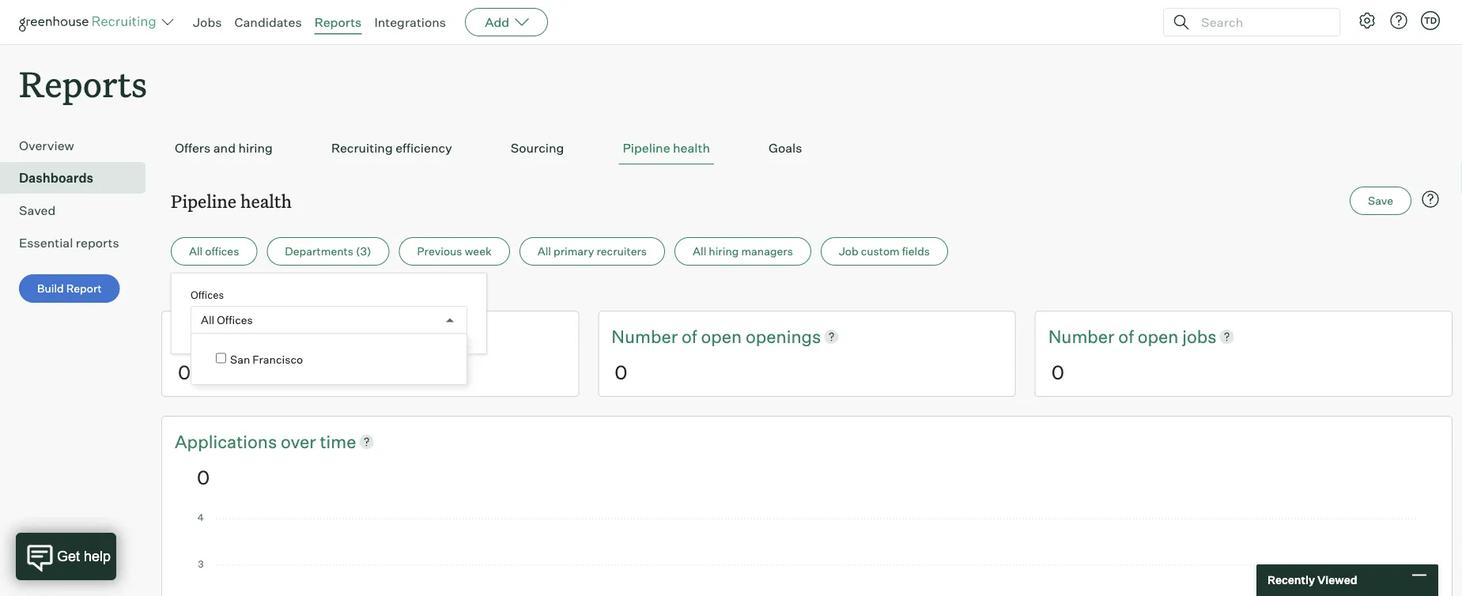 Task type: locate. For each thing, give the bounding box(es) containing it.
hiring
[[238, 140, 273, 156], [709, 245, 739, 258]]

number of open for jobs
[[1049, 326, 1183, 347]]

2 number link from the left
[[1049, 324, 1119, 349]]

0 vertical spatial pipeline
[[623, 140, 670, 156]]

number link for jobs
[[1049, 324, 1119, 349]]

recently viewed
[[1268, 573, 1358, 587]]

1 number from the left
[[612, 326, 678, 347]]

hiring left managers
[[709, 245, 739, 258]]

faq image
[[1421, 190, 1440, 209]]

1 horizontal spatial number
[[1049, 326, 1115, 347]]

0 horizontal spatial number link
[[612, 324, 682, 349]]

1 horizontal spatial open
[[1138, 326, 1179, 347]]

number for openings
[[612, 326, 678, 347]]

2 of link from the left
[[1119, 324, 1138, 349]]

xychart image
[[197, 514, 1418, 596]]

1 horizontal spatial pipeline
[[623, 140, 670, 156]]

(3)
[[356, 245, 371, 258]]

0 vertical spatial health
[[673, 140, 710, 156]]

san
[[230, 352, 250, 366]]

oct
[[171, 286, 190, 300], [213, 286, 232, 300]]

of link for openings
[[682, 324, 701, 349]]

all offices
[[189, 245, 239, 258]]

candidates link
[[251, 324, 341, 349]]

1 vertical spatial hiring
[[709, 245, 739, 258]]

san francisco
[[230, 352, 303, 366]]

1 horizontal spatial open link
[[1138, 324, 1183, 349]]

0 horizontal spatial health
[[241, 189, 292, 213]]

open left openings
[[701, 326, 742, 347]]

reports right candidates link
[[315, 14, 362, 30]]

open left jobs
[[1138, 326, 1179, 347]]

openings
[[746, 326, 821, 347]]

0 vertical spatial reports
[[315, 14, 362, 30]]

all
[[189, 245, 203, 258], [538, 245, 551, 258], [693, 245, 707, 258], [201, 313, 215, 327]]

configure image
[[1358, 11, 1377, 30]]

0 horizontal spatial pipeline health
[[171, 189, 292, 213]]

1 oct from the left
[[171, 286, 190, 300]]

applications link
[[175, 430, 281, 454]]

oct left 16
[[171, 286, 190, 300]]

jobs link
[[193, 14, 222, 30]]

goals button
[[765, 132, 806, 165]]

dashboards
[[19, 170, 93, 186]]

1 horizontal spatial of link
[[1119, 324, 1138, 349]]

2 number from the left
[[1049, 326, 1115, 347]]

1 open from the left
[[701, 326, 742, 347]]

1 horizontal spatial number of open
[[1049, 326, 1183, 347]]

tab list containing offers and hiring
[[171, 132, 1444, 165]]

0 horizontal spatial number
[[612, 326, 678, 347]]

recruiting
[[331, 140, 393, 156]]

essential reports
[[19, 235, 119, 251]]

San Francisco checkbox
[[216, 353, 226, 363]]

1 vertical spatial offices
[[217, 313, 253, 327]]

all hiring managers
[[693, 245, 793, 258]]

essential
[[19, 235, 73, 251]]

offices down 22,
[[217, 313, 253, 327]]

1 horizontal spatial hiring
[[709, 245, 739, 258]]

22,
[[235, 286, 252, 300]]

2 open link from the left
[[1138, 324, 1183, 349]]

1 vertical spatial pipeline
[[171, 189, 236, 213]]

recruiting efficiency
[[331, 140, 452, 156]]

1 horizontal spatial oct
[[213, 286, 232, 300]]

all hiring managers button
[[675, 237, 811, 266]]

of for jobs
[[1119, 326, 1134, 347]]

number of open for openings
[[612, 326, 746, 347]]

oct right - at the left
[[213, 286, 232, 300]]

sourcing button
[[507, 132, 568, 165]]

open
[[701, 326, 742, 347], [1138, 326, 1179, 347]]

pipeline
[[623, 140, 670, 156], [171, 189, 236, 213]]

saved
[[19, 203, 56, 218]]

1 horizontal spatial of
[[1119, 326, 1134, 347]]

reports link
[[315, 14, 362, 30]]

offices
[[191, 288, 224, 301], [217, 313, 253, 327]]

offices up all offices
[[191, 288, 224, 301]]

0 vertical spatial pipeline health
[[623, 140, 710, 156]]

0
[[178, 360, 191, 384], [615, 360, 628, 384], [1052, 360, 1065, 384], [197, 465, 210, 489]]

overview
[[19, 138, 74, 154]]

0 horizontal spatial number of open
[[612, 326, 746, 347]]

reports
[[315, 14, 362, 30], [19, 60, 147, 107]]

hiring inside button
[[238, 140, 273, 156]]

offers and hiring
[[175, 140, 273, 156]]

qualified
[[175, 326, 251, 347]]

all left primary
[[538, 245, 551, 258]]

save
[[1369, 194, 1394, 208]]

over
[[281, 431, 316, 452]]

1 number link from the left
[[612, 324, 682, 349]]

0 horizontal spatial open link
[[701, 324, 746, 349]]

1 horizontal spatial pipeline health
[[623, 140, 710, 156]]

2 number of open from the left
[[1049, 326, 1183, 347]]

reports
[[76, 235, 119, 251]]

0 vertical spatial offices
[[191, 288, 224, 301]]

jobs link
[[1183, 324, 1217, 349]]

job custom fields
[[839, 245, 930, 258]]

of for openings
[[682, 326, 697, 347]]

1 horizontal spatial number link
[[1049, 324, 1119, 349]]

all left offices
[[189, 245, 203, 258]]

open link for jobs
[[1138, 324, 1183, 349]]

pipeline health
[[623, 140, 710, 156], [171, 189, 292, 213]]

1 number of open from the left
[[612, 326, 746, 347]]

1 vertical spatial reports
[[19, 60, 147, 107]]

hiring right and
[[238, 140, 273, 156]]

1 of from the left
[[682, 326, 697, 347]]

all down - at the left
[[201, 313, 215, 327]]

of link for jobs
[[1119, 324, 1138, 349]]

sourcing
[[511, 140, 564, 156]]

0 horizontal spatial of
[[682, 326, 697, 347]]

offers and hiring button
[[171, 132, 277, 165]]

0 horizontal spatial of link
[[682, 324, 701, 349]]

add button
[[465, 8, 548, 36]]

open for openings
[[701, 326, 742, 347]]

1 vertical spatial pipeline health
[[171, 189, 292, 213]]

offers
[[175, 140, 211, 156]]

all for all hiring managers
[[693, 245, 707, 258]]

all primary recruiters
[[538, 245, 647, 258]]

0 horizontal spatial oct
[[171, 286, 190, 300]]

time link
[[320, 430, 356, 454]]

reports down greenhouse recruiting image
[[19, 60, 147, 107]]

tab list
[[171, 132, 1444, 165]]

of
[[682, 326, 697, 347], [1119, 326, 1134, 347]]

1 of link from the left
[[682, 324, 701, 349]]

save button
[[1350, 187, 1412, 215]]

all inside 'button'
[[189, 245, 203, 258]]

-
[[206, 286, 211, 300]]

number link
[[612, 324, 682, 349], [1049, 324, 1119, 349]]

0 horizontal spatial reports
[[19, 60, 147, 107]]

open link
[[701, 324, 746, 349], [1138, 324, 1183, 349]]

build
[[37, 282, 64, 296]]

1 open link from the left
[[701, 324, 746, 349]]

1 horizontal spatial health
[[673, 140, 710, 156]]

essential reports link
[[19, 234, 139, 252]]

2 of from the left
[[1119, 326, 1134, 347]]

0 horizontal spatial open
[[701, 326, 742, 347]]

francisco
[[253, 352, 303, 366]]

custom
[[861, 245, 900, 258]]

recently
[[1268, 573, 1315, 587]]

job custom fields button
[[821, 237, 948, 266]]

all for all offices
[[201, 313, 215, 327]]

number link for openings
[[612, 324, 682, 349]]

number of open
[[612, 326, 746, 347], [1049, 326, 1183, 347]]

departments
[[285, 245, 354, 258]]

all left managers
[[693, 245, 707, 258]]

2 open from the left
[[1138, 326, 1179, 347]]

applications
[[175, 431, 277, 452]]

all primary recruiters button
[[519, 237, 665, 266]]

over link
[[281, 430, 320, 454]]

open for jobs
[[1138, 326, 1179, 347]]

0 horizontal spatial hiring
[[238, 140, 273, 156]]

0 vertical spatial hiring
[[238, 140, 273, 156]]

of link
[[682, 324, 701, 349], [1119, 324, 1138, 349]]



Task type: describe. For each thing, give the bounding box(es) containing it.
report
[[66, 282, 102, 296]]

open link for openings
[[701, 324, 746, 349]]

2023
[[254, 286, 282, 300]]

build report button
[[19, 275, 120, 303]]

offices
[[205, 245, 239, 258]]

all for all primary recruiters
[[538, 245, 551, 258]]

previous week
[[417, 245, 492, 258]]

overview link
[[19, 136, 139, 155]]

candidates link
[[235, 14, 302, 30]]

Search text field
[[1198, 11, 1326, 34]]

goals
[[769, 140, 802, 156]]

health inside button
[[673, 140, 710, 156]]

week
[[465, 245, 492, 258]]

viewed
[[1318, 573, 1358, 587]]

previous
[[417, 245, 462, 258]]

qualified link
[[175, 324, 251, 349]]

fields
[[902, 245, 930, 258]]

oct 16 - oct 22, 2023
[[171, 286, 282, 300]]

candidates
[[235, 14, 302, 30]]

all offices
[[201, 313, 253, 327]]

primary
[[554, 245, 594, 258]]

td button
[[1421, 11, 1440, 30]]

td button
[[1418, 8, 1444, 33]]

job
[[839, 245, 859, 258]]

recruiters
[[597, 245, 647, 258]]

number for jobs
[[1049, 326, 1115, 347]]

dashboards link
[[19, 169, 139, 188]]

openings link
[[746, 324, 821, 349]]

greenhouse recruiting image
[[19, 13, 161, 32]]

candidates
[[251, 326, 341, 347]]

pipeline inside the pipeline health button
[[623, 140, 670, 156]]

jobs
[[1183, 326, 1217, 347]]

2 oct from the left
[[213, 286, 232, 300]]

saved link
[[19, 201, 139, 220]]

efficiency
[[396, 140, 452, 156]]

and
[[213, 140, 236, 156]]

jobs
[[193, 14, 222, 30]]

all offices button
[[171, 237, 257, 266]]

all for all offices
[[189, 245, 203, 258]]

1 horizontal spatial reports
[[315, 14, 362, 30]]

0 horizontal spatial pipeline
[[171, 189, 236, 213]]

pipeline health inside the pipeline health button
[[623, 140, 710, 156]]

hiring inside button
[[709, 245, 739, 258]]

add
[[485, 14, 510, 30]]

16
[[192, 286, 204, 300]]

applications over
[[175, 431, 320, 452]]

pipeline health button
[[619, 132, 714, 165]]

time
[[320, 431, 356, 452]]

departments (3)
[[285, 245, 371, 258]]

integrations
[[374, 14, 446, 30]]

departments (3) button
[[267, 237, 390, 266]]

td
[[1425, 15, 1437, 26]]

recruiting efficiency button
[[327, 132, 456, 165]]

managers
[[741, 245, 793, 258]]

build report
[[37, 282, 102, 296]]

integrations link
[[374, 14, 446, 30]]

1 vertical spatial health
[[241, 189, 292, 213]]

previous week button
[[399, 237, 510, 266]]



Task type: vqa. For each thing, say whether or not it's contained in the screenshot.
all hiring managers 'Button'
yes



